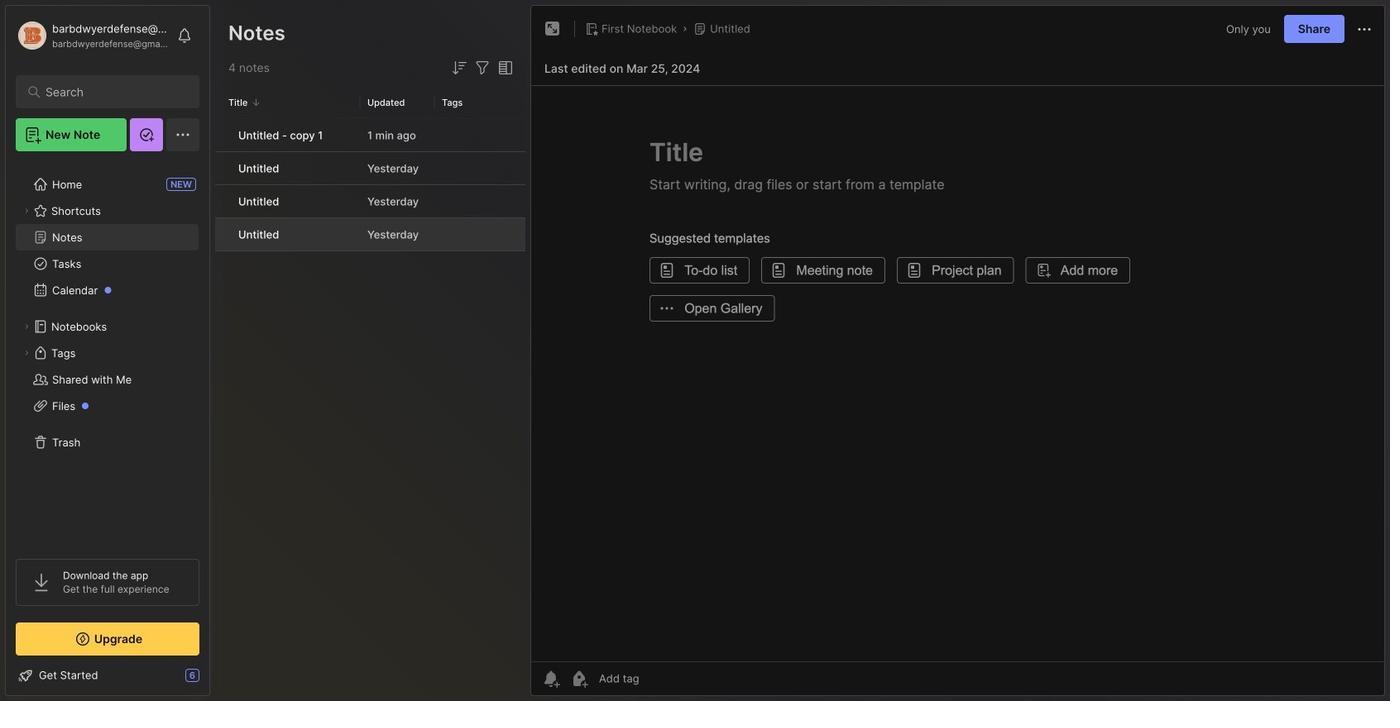 Task type: describe. For each thing, give the bounding box(es) containing it.
note window element
[[531, 5, 1385, 701]]

add a reminder image
[[541, 670, 561, 689]]

Note Editor text field
[[531, 85, 1385, 662]]

4 cell from the top
[[215, 218, 228, 251]]

3 cell from the top
[[215, 185, 228, 218]]

expand tags image
[[22, 348, 31, 358]]

View options field
[[492, 58, 516, 78]]

add filters image
[[473, 58, 492, 78]]

Search text field
[[46, 84, 178, 100]]

add tag image
[[569, 670, 589, 689]]

expand notebooks image
[[22, 322, 31, 332]]



Task type: vqa. For each thing, say whether or not it's contained in the screenshot.
search field within the main "element"
no



Task type: locate. For each thing, give the bounding box(es) containing it.
None search field
[[46, 82, 178, 102]]

click to collapse image
[[209, 671, 221, 691]]

more actions image
[[1355, 20, 1375, 39]]

expand note image
[[543, 19, 563, 39]]

cell
[[215, 119, 228, 151], [215, 152, 228, 185], [215, 185, 228, 218], [215, 218, 228, 251]]

tree
[[6, 161, 209, 545]]

2 cell from the top
[[215, 152, 228, 185]]

tree inside main element
[[6, 161, 209, 545]]

Sort options field
[[449, 58, 469, 78]]

row group
[[215, 119, 526, 252]]

main element
[[0, 0, 215, 702]]

Account field
[[16, 19, 169, 52]]

none search field inside main element
[[46, 82, 178, 102]]

Add filters field
[[473, 58, 492, 78]]

Add tag field
[[598, 672, 722, 687]]

Help and Learning task checklist field
[[6, 663, 209, 689]]

More actions field
[[1355, 19, 1375, 39]]

1 cell from the top
[[215, 119, 228, 151]]



